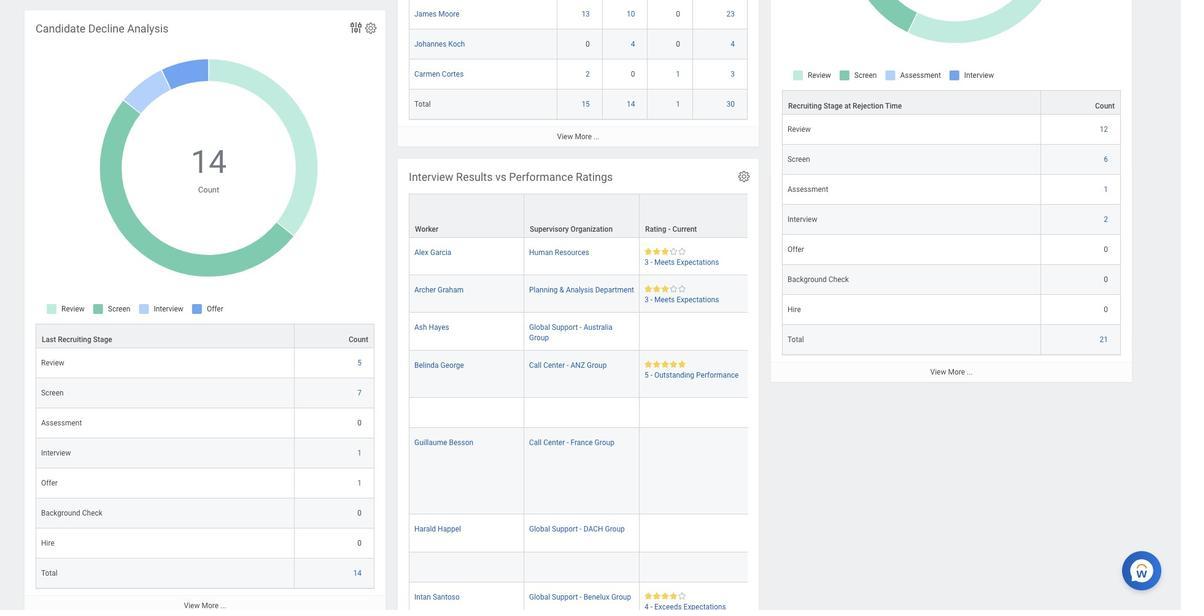 Task type: vqa. For each thing, say whether or not it's contained in the screenshot.
topmost the clipboard image
no



Task type: locate. For each thing, give the bounding box(es) containing it.
1 vertical spatial 3
[[645, 259, 649, 267]]

0 vertical spatial hire
[[788, 306, 801, 314]]

0 vertical spatial recruiting
[[788, 102, 822, 111]]

1 horizontal spatial view
[[930, 368, 946, 377]]

2 for top 2 button
[[586, 70, 590, 79]]

group right anz at the left
[[587, 361, 607, 370]]

0 vertical spatial view
[[557, 133, 573, 141]]

6 button
[[1104, 155, 1110, 165]]

&
[[560, 286, 564, 295]]

james moore
[[414, 10, 460, 19]]

0
[[676, 10, 680, 19], [586, 40, 590, 49], [676, 40, 680, 49], [631, 70, 635, 79], [1104, 246, 1108, 254], [1104, 276, 1108, 284], [1104, 306, 1108, 314], [357, 419, 362, 428], [357, 510, 362, 518], [357, 540, 362, 548]]

support left australia
[[552, 324, 578, 332]]

2 up 15 "button" at the top of page
[[586, 70, 590, 79]]

1 vertical spatial assessment element
[[41, 417, 82, 428]]

total element inside candidate rejection analysis element
[[788, 333, 804, 344]]

0 vertical spatial offer element
[[788, 243, 804, 254]]

analysis right &
[[566, 286, 594, 295]]

1 vertical spatial meets
[[654, 296, 675, 305]]

0 horizontal spatial hire element
[[41, 537, 55, 548]]

review inside candidate rejection analysis element
[[788, 125, 811, 134]]

graham
[[438, 286, 464, 295]]

archer graham
[[414, 286, 464, 295]]

1 horizontal spatial 2
[[1104, 216, 1108, 224]]

1 vertical spatial call
[[529, 439, 542, 447]]

0 vertical spatial 3 - meets expectations link
[[645, 256, 719, 267]]

1 horizontal spatial ...
[[967, 368, 973, 377]]

1 horizontal spatial interview element
[[788, 213, 817, 224]]

1 4 from the left
[[631, 40, 635, 49]]

total element
[[414, 98, 431, 109], [788, 333, 804, 344], [41, 567, 58, 578]]

0 vertical spatial count
[[1095, 102, 1115, 111]]

recruiting left at
[[788, 102, 822, 111]]

row containing recruiting stage at rejection time
[[782, 90, 1121, 115]]

0 horizontal spatial view more ... link
[[398, 127, 759, 147]]

1 vertical spatial count button
[[295, 325, 374, 348]]

hire element inside candidate rejection analysis element
[[788, 303, 801, 314]]

0 horizontal spatial 14 button
[[191, 141, 228, 184]]

0 vertical spatial assessment
[[788, 185, 828, 194]]

3 support from the top
[[552, 593, 578, 602]]

2 3 - meets expectations link from the top
[[645, 294, 719, 305]]

global left dach
[[529, 526, 550, 534]]

interview
[[409, 171, 453, 184], [788, 216, 817, 224], [41, 449, 71, 458]]

count button up 5 button
[[295, 325, 374, 348]]

global left benelux
[[529, 593, 550, 602]]

6
[[1104, 155, 1108, 164]]

3 - meets expectations link for row containing alex garcia
[[645, 256, 719, 267]]

2 horizontal spatial count
[[1095, 102, 1115, 111]]

center
[[543, 361, 565, 370], [543, 439, 565, 447]]

center left the france
[[543, 439, 565, 447]]

analysis inside planning & analysis department link
[[566, 286, 594, 295]]

performance right outstanding
[[696, 371, 739, 380]]

1 horizontal spatial review element
[[788, 123, 811, 134]]

1 vertical spatial review element
[[41, 357, 64, 368]]

2 global from the top
[[529, 526, 550, 534]]

stage right last
[[93, 336, 112, 344]]

view inside recruiting slas element
[[557, 133, 573, 141]]

background
[[788, 276, 827, 284], [41, 510, 80, 518]]

1 horizontal spatial background check element
[[788, 273, 849, 284]]

4 down 10 button
[[631, 40, 635, 49]]

1 horizontal spatial hire
[[788, 306, 801, 314]]

check inside candidate rejection analysis element
[[829, 276, 849, 284]]

0 horizontal spatial 4 button
[[631, 39, 637, 49]]

... for recruiting slas element's view more ... link
[[594, 133, 599, 141]]

belinda
[[414, 361, 439, 370]]

candidate decline analysis element
[[25, 10, 386, 611]]

check for recruiting
[[82, 510, 102, 518]]

0 vertical spatial 2
[[586, 70, 590, 79]]

2 4 button from the left
[[731, 39, 737, 49]]

0 horizontal spatial screen element
[[41, 387, 64, 398]]

dach
[[584, 526, 603, 534]]

check
[[829, 276, 849, 284], [82, 510, 102, 518]]

1 horizontal spatial recruiting
[[788, 102, 822, 111]]

14 for the rightmost 14 button
[[627, 100, 635, 109]]

global inside "global support - australia group"
[[529, 324, 550, 332]]

row containing james moore
[[409, 0, 748, 30]]

2 call from the top
[[529, 439, 542, 447]]

total
[[414, 100, 431, 109], [788, 336, 804, 344], [41, 570, 58, 578]]

benelux
[[584, 593, 610, 602]]

interview element
[[788, 213, 817, 224], [41, 447, 71, 458]]

review element for recruiting
[[788, 123, 811, 134]]

1 vertical spatial hire element
[[41, 537, 55, 548]]

0 horizontal spatial count
[[198, 185, 219, 194]]

1 vertical spatial count
[[198, 185, 219, 194]]

1 vertical spatial expectations
[[677, 296, 719, 305]]

more inside candidate rejection analysis element
[[948, 368, 965, 377]]

row
[[409, 0, 748, 30], [409, 30, 748, 60], [409, 60, 748, 90], [409, 90, 748, 120], [782, 90, 1121, 115], [782, 115, 1121, 145], [782, 145, 1121, 175], [782, 175, 1121, 205], [409, 194, 1181, 239], [782, 205, 1121, 235], [782, 235, 1121, 265], [409, 238, 1181, 276], [782, 265, 1121, 295], [409, 276, 1181, 313], [782, 295, 1121, 325], [409, 313, 1181, 351], [36, 324, 374, 349], [782, 325, 1121, 356], [36, 349, 374, 379], [409, 351, 1181, 398], [36, 379, 374, 409], [409, 398, 1181, 428], [36, 409, 374, 439], [409, 428, 1181, 515], [36, 439, 374, 469], [36, 469, 374, 499], [36, 499, 374, 529], [409, 515, 1181, 553], [36, 529, 374, 559], [409, 553, 1181, 583], [36, 559, 374, 589], [409, 583, 1181, 611]]

1 global from the top
[[529, 324, 550, 332]]

hire for recruiting
[[788, 306, 801, 314]]

5 up 7
[[357, 359, 362, 368]]

france
[[571, 439, 593, 447]]

anz
[[571, 361, 585, 370]]

offer element inside candidate rejection analysis element
[[788, 243, 804, 254]]

0 vertical spatial assessment element
[[788, 183, 828, 194]]

view more ...
[[557, 133, 599, 141], [930, 368, 973, 377]]

30
[[727, 100, 735, 109]]

background inside candidate rejection analysis element
[[788, 276, 827, 284]]

4 button up 3 button
[[731, 39, 737, 49]]

background check for stage
[[788, 276, 849, 284]]

analysis right decline
[[127, 22, 169, 35]]

0 horizontal spatial check
[[82, 510, 102, 518]]

santoso
[[433, 593, 460, 602]]

2 support from the top
[[552, 526, 578, 534]]

1 horizontal spatial 14
[[353, 570, 362, 578]]

screen element for last
[[41, 387, 64, 398]]

0 horizontal spatial background check
[[41, 510, 102, 518]]

0 horizontal spatial 2
[[586, 70, 590, 79]]

13
[[582, 10, 590, 19]]

call for call center - france group
[[529, 439, 542, 447]]

0 button
[[676, 9, 682, 19], [586, 39, 592, 49], [676, 39, 682, 49], [631, 70, 637, 79], [1104, 245, 1110, 255], [1104, 275, 1110, 285], [1104, 305, 1110, 315], [357, 419, 363, 429], [357, 509, 363, 519], [357, 539, 363, 549]]

total element for 21
[[788, 333, 804, 344]]

assessment inside candidate rejection analysis element
[[788, 185, 828, 194]]

group up call center - anz group link
[[529, 334, 549, 342]]

performance inside row
[[696, 371, 739, 380]]

offer for last
[[41, 480, 58, 488]]

3 for row containing archer graham
[[645, 296, 649, 305]]

review element down recruiting stage at rejection time
[[788, 123, 811, 134]]

...
[[594, 133, 599, 141], [967, 368, 973, 377]]

2 vertical spatial interview
[[41, 449, 71, 458]]

3 - meets expectations link for row containing archer graham
[[645, 294, 719, 305]]

1 horizontal spatial offer
[[788, 246, 804, 254]]

count button for 12
[[1041, 91, 1120, 114]]

hire inside candidate rejection analysis element
[[788, 306, 801, 314]]

0 vertical spatial 3 - meets expectations
[[645, 259, 719, 267]]

2 vertical spatial total
[[41, 570, 58, 578]]

review element down last
[[41, 357, 64, 368]]

ash hayes
[[414, 324, 449, 332]]

1 button
[[676, 70, 682, 79], [676, 100, 682, 109], [1104, 185, 1110, 195], [357, 449, 363, 459], [357, 479, 363, 489]]

1 meets from the top
[[654, 259, 675, 267]]

0 horizontal spatial review
[[41, 359, 64, 368]]

2 4 from the left
[[731, 40, 735, 49]]

total inside recruiting slas element
[[414, 100, 431, 109]]

archer
[[414, 286, 436, 295]]

background for last
[[41, 510, 80, 518]]

time
[[885, 102, 902, 111]]

row containing alex garcia
[[409, 238, 1181, 276]]

assessment inside candidate decline analysis element
[[41, 419, 82, 428]]

1 vertical spatial screen element
[[41, 387, 64, 398]]

hire inside candidate decline analysis element
[[41, 540, 55, 548]]

hire element inside candidate decline analysis element
[[41, 537, 55, 548]]

more
[[575, 133, 592, 141], [948, 368, 965, 377]]

performance
[[509, 171, 573, 184], [696, 371, 739, 380]]

assessment element
[[788, 183, 828, 194], [41, 417, 82, 428]]

2 down 6 button
[[1104, 216, 1108, 224]]

1 horizontal spatial check
[[829, 276, 849, 284]]

14 for the bottom 14 button
[[353, 570, 362, 578]]

offer element
[[788, 243, 804, 254], [41, 477, 58, 488]]

1 call from the top
[[529, 361, 542, 370]]

1 horizontal spatial view more ... link
[[771, 362, 1132, 383]]

interview inside candidate rejection analysis element
[[788, 216, 817, 224]]

analysis for decline
[[127, 22, 169, 35]]

interview inside candidate decline analysis element
[[41, 449, 71, 458]]

view more ... link for candidate rejection analysis element
[[771, 362, 1132, 383]]

4 down 23 button
[[731, 40, 735, 49]]

expectations
[[677, 259, 719, 267], [677, 296, 719, 305]]

2 inside candidate rejection analysis element
[[1104, 216, 1108, 224]]

count button up the '12'
[[1041, 91, 1120, 114]]

support inside "global support - australia group"
[[552, 324, 578, 332]]

rejection
[[853, 102, 884, 111]]

offer element inside candidate decline analysis element
[[41, 477, 58, 488]]

decline
[[88, 22, 124, 35]]

guillaume
[[414, 439, 447, 447]]

group
[[529, 334, 549, 342], [587, 361, 607, 370], [595, 439, 614, 447], [605, 526, 625, 534], [611, 593, 631, 602]]

background check inside candidate decline analysis element
[[41, 510, 102, 518]]

center for anz
[[543, 361, 565, 370]]

1 horizontal spatial background
[[788, 276, 827, 284]]

... inside recruiting slas element
[[594, 133, 599, 141]]

support left dach
[[552, 526, 578, 534]]

2 vertical spatial 3
[[645, 296, 649, 305]]

1 vertical spatial check
[[82, 510, 102, 518]]

group right dach
[[605, 526, 625, 534]]

1 horizontal spatial assessment element
[[788, 183, 828, 194]]

global support - dach group
[[529, 526, 625, 534]]

call center - anz group
[[529, 361, 607, 370]]

1 vertical spatial global
[[529, 526, 550, 534]]

3 - meets expectations for "3 - meets expectations" link associated with row containing archer graham
[[645, 296, 719, 305]]

performance right "vs"
[[509, 171, 573, 184]]

screen inside candidate decline analysis element
[[41, 389, 64, 398]]

count inside candidate rejection analysis element
[[1095, 102, 1115, 111]]

total inside candidate rejection analysis element
[[788, 336, 804, 344]]

23 button
[[727, 9, 737, 19]]

screen element
[[788, 153, 810, 164], [41, 387, 64, 398]]

more for recruiting slas element
[[575, 133, 592, 141]]

performance for vs
[[509, 171, 573, 184]]

0 horizontal spatial assessment element
[[41, 417, 82, 428]]

support for dach
[[552, 526, 578, 534]]

call for call center - anz group
[[529, 361, 542, 370]]

recruiting inside candidate decline analysis element
[[58, 336, 91, 344]]

total element for 15
[[414, 98, 431, 109]]

1 vertical spatial assessment
[[41, 419, 82, 428]]

total inside candidate decline analysis element
[[41, 570, 58, 578]]

planning
[[529, 286, 558, 295]]

global for global support - dach group
[[529, 526, 550, 534]]

1 vertical spatial view more ...
[[930, 368, 973, 377]]

0 horizontal spatial background
[[41, 510, 80, 518]]

0 vertical spatial 5
[[357, 359, 362, 368]]

intan santoso link
[[414, 591, 460, 602]]

review down recruiting stage at rejection time
[[788, 125, 811, 134]]

guillaume besson link
[[414, 436, 473, 447]]

screen element inside candidate decline analysis element
[[41, 387, 64, 398]]

10 button
[[627, 9, 637, 19]]

review element for last
[[41, 357, 64, 368]]

offer inside candidate decline analysis element
[[41, 480, 58, 488]]

screen for recruiting
[[788, 155, 810, 164]]

view for view more ... link associated with candidate rejection analysis element
[[930, 368, 946, 377]]

10
[[627, 10, 635, 19]]

2 center from the top
[[543, 439, 565, 447]]

3 - meets expectations
[[645, 259, 719, 267], [645, 296, 719, 305]]

0 vertical spatial screen
[[788, 155, 810, 164]]

0 vertical spatial screen element
[[788, 153, 810, 164]]

analysis inside candidate decline analysis element
[[127, 22, 169, 35]]

... inside candidate rejection analysis element
[[967, 368, 973, 377]]

view inside candidate rejection analysis element
[[930, 368, 946, 377]]

0 horizontal spatial ...
[[594, 133, 599, 141]]

0 horizontal spatial 4
[[631, 40, 635, 49]]

view more ... inside candidate rejection analysis element
[[930, 368, 973, 377]]

2 button up 15 "button" at the top of page
[[586, 70, 592, 79]]

group right the france
[[595, 439, 614, 447]]

5 inside row
[[645, 371, 649, 380]]

0 horizontal spatial hire
[[41, 540, 55, 548]]

1 vertical spatial review
[[41, 359, 64, 368]]

call left the france
[[529, 439, 542, 447]]

1 vertical spatial total
[[788, 336, 804, 344]]

results
[[456, 171, 493, 184]]

0 horizontal spatial total
[[41, 570, 58, 578]]

background check element
[[788, 273, 849, 284], [41, 507, 102, 518]]

0 vertical spatial call
[[529, 361, 542, 370]]

center left anz at the left
[[543, 361, 565, 370]]

human
[[529, 249, 553, 257]]

interview results vs performance ratings
[[409, 171, 613, 184]]

candidate
[[36, 22, 86, 35]]

5 inside button
[[357, 359, 362, 368]]

0 vertical spatial 14 button
[[627, 100, 637, 109]]

4
[[631, 40, 635, 49], [731, 40, 735, 49]]

2 horizontal spatial 14
[[627, 100, 635, 109]]

background check element for recruiting
[[41, 507, 102, 518]]

global support - benelux group link
[[529, 591, 631, 602]]

0 horizontal spatial screen
[[41, 389, 64, 398]]

interview inside interview results vs performance ratings element
[[409, 171, 453, 184]]

5 left outstanding
[[645, 371, 649, 380]]

total element inside candidate decline analysis element
[[41, 567, 58, 578]]

0 horizontal spatial count button
[[295, 325, 374, 348]]

1 vertical spatial analysis
[[566, 286, 594, 295]]

1 horizontal spatial total element
[[414, 98, 431, 109]]

0 vertical spatial interview
[[409, 171, 453, 184]]

screen inside candidate rejection analysis element
[[788, 155, 810, 164]]

stage
[[824, 102, 843, 111], [93, 336, 112, 344]]

0 vertical spatial background check element
[[788, 273, 849, 284]]

total element inside recruiting slas element
[[414, 98, 431, 109]]

carmen
[[414, 70, 440, 79]]

2 vertical spatial 14 button
[[353, 569, 363, 579]]

background inside candidate decline analysis element
[[41, 510, 80, 518]]

0 vertical spatial offer
[[788, 246, 804, 254]]

human resources
[[529, 249, 589, 257]]

review down last
[[41, 359, 64, 368]]

1 vertical spatial interview element
[[41, 447, 71, 458]]

background check inside candidate rejection analysis element
[[788, 276, 849, 284]]

assessment
[[788, 185, 828, 194], [41, 419, 82, 428]]

4 button down 10 button
[[631, 39, 637, 49]]

alex garcia
[[414, 249, 451, 257]]

cell
[[640, 313, 755, 351], [409, 398, 524, 428], [524, 398, 640, 428], [640, 398, 755, 428], [640, 515, 755, 553], [409, 553, 524, 583], [524, 553, 640, 583], [640, 553, 755, 583]]

0 horizontal spatial 5
[[357, 359, 362, 368]]

3 - meets expectations for row containing alex garcia "3 - meets expectations" link
[[645, 259, 719, 267]]

configure and view chart data image
[[349, 20, 363, 35]]

0 vertical spatial review
[[788, 125, 811, 134]]

view more ... inside recruiting slas element
[[557, 133, 599, 141]]

0 vertical spatial 2 button
[[586, 70, 592, 79]]

0 vertical spatial analysis
[[127, 22, 169, 35]]

14 inside recruiting slas element
[[627, 100, 635, 109]]

intan
[[414, 593, 431, 602]]

global down planning
[[529, 324, 550, 332]]

call left anz at the left
[[529, 361, 542, 370]]

0 vertical spatial interview element
[[788, 213, 817, 224]]

0 horizontal spatial analysis
[[127, 22, 169, 35]]

0 horizontal spatial more
[[575, 133, 592, 141]]

screen element inside candidate rejection analysis element
[[788, 153, 810, 164]]

1 button for offer
[[357, 479, 363, 489]]

support left benelux
[[552, 593, 578, 602]]

offer
[[788, 246, 804, 254], [41, 480, 58, 488]]

call
[[529, 361, 542, 370], [529, 439, 542, 447]]

recruiting
[[788, 102, 822, 111], [58, 336, 91, 344]]

2 vertical spatial count
[[349, 336, 368, 344]]

0 horizontal spatial interview
[[41, 449, 71, 458]]

check inside candidate decline analysis element
[[82, 510, 102, 518]]

alex
[[414, 249, 429, 257]]

1 3 - meets expectations link from the top
[[645, 256, 719, 267]]

1 horizontal spatial more
[[948, 368, 965, 377]]

1 horizontal spatial screen element
[[788, 153, 810, 164]]

0 vertical spatial meets
[[654, 259, 675, 267]]

stage left at
[[824, 102, 843, 111]]

alex garcia link
[[414, 246, 451, 257]]

1 vertical spatial offer
[[41, 480, 58, 488]]

-
[[668, 225, 671, 234], [651, 259, 653, 267], [651, 296, 653, 305], [580, 324, 582, 332], [567, 361, 569, 370], [651, 371, 653, 380], [567, 439, 569, 447], [580, 526, 582, 534], [580, 593, 582, 602]]

hire element
[[788, 303, 801, 314], [41, 537, 55, 548]]

group for global support - dach group
[[605, 526, 625, 534]]

1 center from the top
[[543, 361, 565, 370]]

1 vertical spatial stage
[[93, 336, 112, 344]]

offer for recruiting
[[788, 246, 804, 254]]

2 meets from the top
[[654, 296, 675, 305]]

call center - france group
[[529, 439, 614, 447]]

1 vertical spatial performance
[[696, 371, 739, 380]]

2 horizontal spatial total
[[788, 336, 804, 344]]

recruiting right last
[[58, 336, 91, 344]]

last recruiting stage button
[[36, 325, 294, 348]]

2 inside recruiting slas element
[[586, 70, 590, 79]]

1
[[676, 70, 680, 79], [676, 100, 680, 109], [1104, 185, 1108, 194], [357, 449, 362, 458], [357, 480, 362, 488]]

review inside candidate decline analysis element
[[41, 359, 64, 368]]

row containing johannes koch
[[409, 30, 748, 60]]

1 support from the top
[[552, 324, 578, 332]]

12
[[1100, 125, 1108, 134]]

1 vertical spatial center
[[543, 439, 565, 447]]

2 button down 6 button
[[1104, 215, 1110, 225]]

hire
[[788, 306, 801, 314], [41, 540, 55, 548]]

1 3 - meets expectations from the top
[[645, 259, 719, 267]]

2 3 - meets expectations from the top
[[645, 296, 719, 305]]

2 vertical spatial support
[[552, 593, 578, 602]]

more for candidate rejection analysis element
[[948, 368, 965, 377]]

1 horizontal spatial view more ...
[[930, 368, 973, 377]]

0 vertical spatial 3
[[731, 70, 735, 79]]

recruiting inside candidate rejection analysis element
[[788, 102, 822, 111]]

interview element for last
[[41, 447, 71, 458]]

meets for row containing alex garcia
[[654, 259, 675, 267]]

3 global from the top
[[529, 593, 550, 602]]

1 vertical spatial total element
[[788, 333, 804, 344]]

more inside recruiting slas element
[[575, 133, 592, 141]]

assessment for last
[[41, 419, 82, 428]]

support
[[552, 324, 578, 332], [552, 526, 578, 534], [552, 593, 578, 602]]

department
[[595, 286, 634, 295]]

1 horizontal spatial 2 button
[[1104, 215, 1110, 225]]

james
[[414, 10, 437, 19]]

group right benelux
[[611, 593, 631, 602]]

row containing last recruiting stage
[[36, 324, 374, 349]]

0 vertical spatial more
[[575, 133, 592, 141]]

5 for 5 - outstanding performance
[[645, 371, 649, 380]]

review element
[[788, 123, 811, 134], [41, 357, 64, 368]]

group inside "global support - australia group"
[[529, 334, 549, 342]]

group for call center - anz group
[[587, 361, 607, 370]]

global
[[529, 324, 550, 332], [529, 526, 550, 534], [529, 593, 550, 602]]

offer inside candidate rejection analysis element
[[788, 246, 804, 254]]

1 inside candidate rejection analysis element
[[1104, 185, 1108, 194]]

group for global support - australia group
[[529, 334, 549, 342]]

total for 21
[[788, 336, 804, 344]]



Task type: describe. For each thing, give the bounding box(es) containing it.
background check element for stage
[[788, 273, 849, 284]]

... for view more ... link associated with candidate rejection analysis element
[[967, 368, 973, 377]]

21
[[1100, 336, 1108, 344]]

2 horizontal spatial 14 button
[[627, 100, 637, 109]]

interview element for recruiting
[[788, 213, 817, 224]]

ash hayes link
[[414, 321, 449, 332]]

happel
[[438, 526, 461, 534]]

view for recruiting slas element's view more ... link
[[557, 133, 573, 141]]

belinda george link
[[414, 359, 464, 370]]

screen element for recruiting
[[788, 153, 810, 164]]

call center - france group link
[[529, 436, 614, 447]]

configure candidate decline analysis image
[[364, 21, 378, 35]]

guillaume besson
[[414, 439, 473, 447]]

row containing intan santoso
[[409, 583, 1181, 611]]

harald happel
[[414, 526, 461, 534]]

besson
[[449, 439, 473, 447]]

1 4 button from the left
[[631, 39, 637, 49]]

3 button
[[731, 70, 737, 79]]

row containing archer graham
[[409, 276, 1181, 313]]

14 count
[[191, 144, 227, 194]]

30 button
[[727, 100, 737, 109]]

rating - current button
[[640, 195, 754, 238]]

analysis for &
[[566, 286, 594, 295]]

worker
[[415, 225, 438, 234]]

resources
[[555, 249, 589, 257]]

interview for recruiting stage at rejection time
[[788, 216, 817, 224]]

7
[[357, 389, 362, 398]]

- inside "global support - australia group"
[[580, 324, 582, 332]]

screen for last
[[41, 389, 64, 398]]

row containing guillaume besson
[[409, 428, 1181, 515]]

performance for outstanding
[[696, 371, 739, 380]]

carmen cortes link
[[414, 68, 464, 79]]

global support - benelux group
[[529, 593, 631, 602]]

assessment for recruiting
[[788, 185, 828, 194]]

organization
[[571, 225, 613, 234]]

view more ... for recruiting slas element's view more ... link
[[557, 133, 599, 141]]

australia
[[584, 324, 613, 332]]

belinda george
[[414, 361, 464, 370]]

review for recruiting
[[788, 125, 811, 134]]

3 inside button
[[731, 70, 735, 79]]

hire for last
[[41, 540, 55, 548]]

last
[[42, 336, 56, 344]]

moore
[[438, 10, 460, 19]]

23
[[727, 10, 735, 19]]

ratings
[[576, 171, 613, 184]]

count button for 5
[[295, 325, 374, 348]]

support for benelux
[[552, 593, 578, 602]]

supervisory organization button
[[524, 195, 639, 238]]

5 - outstanding performance link
[[645, 369, 739, 380]]

review for last
[[41, 359, 64, 368]]

assessment element for recruiting
[[788, 183, 828, 194]]

2 expectations from the top
[[677, 296, 719, 305]]

5 for 5
[[357, 359, 362, 368]]

total for 14
[[41, 570, 58, 578]]

background check for recruiting
[[41, 510, 102, 518]]

1 vertical spatial 14
[[191, 144, 227, 181]]

row containing belinda george
[[409, 351, 1181, 398]]

13 button
[[582, 9, 592, 19]]

george
[[440, 361, 464, 370]]

1 for offer
[[357, 480, 362, 488]]

stage inside candidate decline analysis element
[[93, 336, 112, 344]]

row containing ash hayes
[[409, 313, 1181, 351]]

view more ... for view more ... link associated with candidate rejection analysis element
[[930, 368, 973, 377]]

johannes koch
[[414, 40, 465, 49]]

1 for assessment
[[1104, 185, 1108, 194]]

1 expectations from the top
[[677, 259, 719, 267]]

call center - anz group link
[[529, 359, 607, 370]]

3 for row containing alex garcia
[[645, 259, 649, 267]]

count for 5
[[349, 336, 368, 344]]

garcia
[[430, 249, 451, 257]]

15 button
[[582, 100, 592, 109]]

count for 12
[[1095, 102, 1115, 111]]

offer element for recruiting
[[788, 243, 804, 254]]

intan santoso
[[414, 593, 460, 602]]

interview for last recruiting stage
[[41, 449, 71, 458]]

carmen cortes
[[414, 70, 464, 79]]

hayes
[[429, 324, 449, 332]]

cortes
[[442, 70, 464, 79]]

human resources link
[[529, 246, 589, 257]]

recruiting slas element
[[398, 0, 759, 147]]

check for stage
[[829, 276, 849, 284]]

global support - dach group link
[[529, 523, 625, 534]]

total element for 14
[[41, 567, 58, 578]]

planning & analysis department link
[[529, 284, 634, 295]]

archer graham link
[[414, 284, 464, 295]]

vs
[[495, 171, 506, 184]]

1 vertical spatial 14 button
[[191, 141, 228, 184]]

support for australia
[[552, 324, 578, 332]]

configure interview results vs performance ratings image
[[737, 170, 751, 184]]

assessment element for last
[[41, 417, 82, 428]]

center for france
[[543, 439, 565, 447]]

1 button for interview
[[357, 449, 363, 459]]

global for global support - australia group
[[529, 324, 550, 332]]

koch
[[448, 40, 465, 49]]

supervisory organization column header
[[524, 194, 640, 239]]

view more ... link for recruiting slas element
[[398, 127, 759, 147]]

worker column header
[[409, 194, 524, 239]]

row containing worker
[[409, 194, 1181, 239]]

candidate rejection analysis element
[[771, 0, 1132, 383]]

15
[[582, 100, 590, 109]]

2 for the bottommost 2 button
[[1104, 216, 1108, 224]]

interview results vs performance ratings element
[[398, 159, 1181, 611]]

count inside "14 count"
[[198, 185, 219, 194]]

group for global support - benelux group
[[611, 593, 631, 602]]

supervisory organization
[[530, 225, 613, 234]]

- inside popup button
[[668, 225, 671, 234]]

5 - outstanding performance
[[645, 371, 739, 380]]

row containing carmen cortes
[[409, 60, 748, 90]]

james moore link
[[414, 8, 460, 19]]

johannes
[[414, 40, 447, 49]]

1 button for assessment
[[1104, 185, 1110, 195]]

ash
[[414, 324, 427, 332]]

recruiting stage at rejection time button
[[783, 91, 1040, 114]]

1 vertical spatial 2 button
[[1104, 215, 1110, 225]]

recruiting stage at rejection time
[[788, 102, 902, 111]]

supervisory
[[530, 225, 569, 234]]

row containing harald happel
[[409, 515, 1181, 553]]

harald
[[414, 526, 436, 534]]

current
[[672, 225, 697, 234]]

total for 15
[[414, 100, 431, 109]]

hire element for recruiting stage at rejection time
[[788, 303, 801, 314]]

planning & analysis department
[[529, 286, 634, 295]]

group for call center - france group
[[595, 439, 614, 447]]

stage inside candidate rejection analysis element
[[824, 102, 843, 111]]

5 button
[[357, 359, 363, 368]]

offer element for last
[[41, 477, 58, 488]]

global for global support - benelux group
[[529, 593, 550, 602]]

1 for interview
[[357, 449, 362, 458]]

rating - current
[[645, 225, 697, 234]]

harald happel link
[[414, 523, 461, 534]]

last recruiting stage
[[42, 336, 112, 344]]

rating
[[645, 225, 666, 234]]

johannes koch link
[[414, 38, 465, 49]]

candidate decline analysis
[[36, 22, 169, 35]]

background for recruiting
[[788, 276, 827, 284]]

hire element for last recruiting stage
[[41, 537, 55, 548]]

12 button
[[1100, 125, 1110, 135]]

worker button
[[409, 195, 524, 238]]

meets for row containing archer graham
[[654, 296, 675, 305]]



